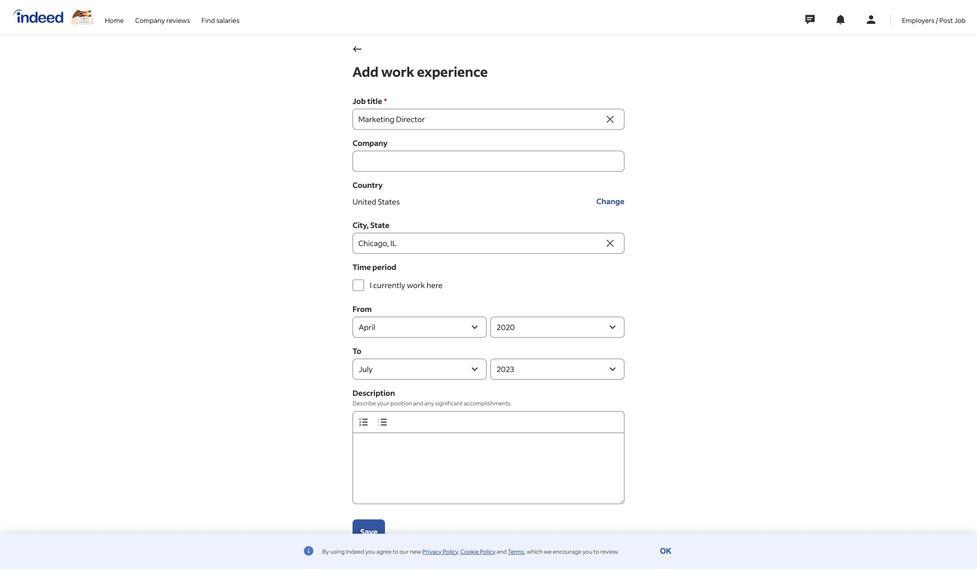 Task type: vqa. For each thing, say whether or not it's contained in the screenshot.
"to" to the right
yes



Task type: describe. For each thing, give the bounding box(es) containing it.
company reviews link
[[135, 0, 190, 32]]

united states
[[353, 197, 400, 207]]

primary element
[[0, 0, 978, 570]]

find salaries link
[[202, 0, 240, 32]]

description describe your position and any significant accomplishments.
[[353, 388, 512, 407]]

accomplishments.
[[464, 400, 512, 407]]

time
[[353, 262, 371, 272]]

employers / post job
[[903, 16, 967, 25]]

save button
[[353, 520, 386, 545]]

employers / post job link
[[903, 0, 967, 32]]

states
[[378, 197, 400, 207]]

company for company reviews
[[135, 16, 165, 25]]

change button
[[597, 191, 625, 212]]

here
[[427, 280, 443, 290]]

2 you from the left
[[583, 548, 593, 556]]

which
[[527, 548, 543, 556]]

experience
[[417, 63, 488, 80]]

from
[[353, 304, 372, 314]]

currently
[[374, 280, 406, 290]]

new
[[410, 548, 422, 556]]

save
[[361, 527, 378, 537]]

0 vertical spatial work
[[382, 63, 415, 80]]

Company field
[[353, 151, 625, 172]]

our
[[400, 548, 409, 556]]

1 to from the left
[[393, 548, 399, 556]]

to
[[353, 346, 362, 356]]

1 policy from the left
[[443, 548, 458, 556]]

ok
[[661, 548, 672, 556]]

by using indeed you agree to our new privacy policy , cookie policy and terms , which we encourage you to review.
[[323, 548, 620, 556]]

/
[[937, 16, 939, 25]]

privacy policy link
[[423, 548, 458, 556]]

I currently work here checkbox
[[353, 280, 364, 291]]

home
[[105, 16, 124, 25]]

employers
[[903, 16, 935, 25]]

home link
[[105, 0, 124, 32]]

encourage
[[553, 548, 582, 556]]

city, state
[[353, 220, 390, 230]]

job title *
[[353, 96, 387, 106]]

and inside description describe your position and any significant accomplishments.
[[414, 400, 424, 407]]

add work experience
[[353, 63, 488, 80]]

find
[[202, 16, 215, 25]]

state
[[371, 220, 390, 230]]

using
[[331, 548, 345, 556]]

2 , from the left
[[525, 548, 526, 556]]



Task type: locate. For each thing, give the bounding box(es) containing it.
policy
[[443, 548, 458, 556], [480, 548, 496, 556]]

1 vertical spatial work
[[407, 280, 425, 290]]

policy right privacy
[[443, 548, 458, 556]]

, left which
[[525, 548, 526, 556]]

company left reviews
[[135, 16, 165, 25]]

job
[[955, 16, 967, 25], [353, 96, 366, 106]]

significant
[[436, 400, 463, 407]]

0 vertical spatial and
[[414, 400, 424, 407]]

*
[[384, 96, 387, 106]]

add work experience element
[[353, 63, 633, 545]]

agree
[[377, 548, 392, 556]]

0 horizontal spatial ,
[[458, 548, 460, 556]]

country
[[353, 180, 383, 190]]

i currently work here
[[370, 280, 443, 290]]

company reviews
[[135, 16, 190, 25]]

1 horizontal spatial policy
[[480, 548, 496, 556]]

we
[[544, 548, 552, 556]]

salaries
[[217, 16, 240, 25]]

1 vertical spatial company
[[353, 138, 388, 148]]

find salaries
[[202, 16, 240, 25]]

ok button
[[658, 547, 675, 557]]

City, State field
[[353, 233, 604, 254]]

to
[[393, 548, 399, 556], [594, 548, 600, 556]]

policy right cookie
[[480, 548, 496, 556]]

0 horizontal spatial to
[[393, 548, 399, 556]]

job right post
[[955, 16, 967, 25]]

job left title
[[353, 96, 366, 106]]

you right encourage
[[583, 548, 593, 556]]

work left here
[[407, 280, 425, 290]]

,
[[458, 548, 460, 556], [525, 548, 526, 556]]

1 horizontal spatial job
[[955, 16, 967, 25]]

and inside primary element
[[497, 548, 507, 556]]

, left cookie
[[458, 548, 460, 556]]

company for company
[[353, 138, 388, 148]]

position
[[391, 400, 412, 407]]

describe
[[353, 400, 376, 407]]

review.
[[601, 548, 620, 556]]

period
[[373, 262, 397, 272]]

indeed
[[346, 548, 365, 556]]

work
[[382, 63, 415, 80], [407, 280, 425, 290]]

Description text field
[[353, 433, 625, 505]]

terms link
[[508, 548, 525, 556]]

change
[[597, 196, 625, 206]]

1 horizontal spatial to
[[594, 548, 600, 556]]

your
[[377, 400, 390, 407]]

terms
[[508, 548, 525, 556]]

company inside add work experience element
[[353, 138, 388, 148]]

and left any
[[414, 400, 424, 407]]

job inside add work experience element
[[353, 96, 366, 106]]

title
[[368, 96, 382, 106]]

privacy
[[423, 548, 442, 556]]

1 horizontal spatial company
[[353, 138, 388, 148]]

2 policy from the left
[[480, 548, 496, 556]]

i
[[370, 280, 372, 290]]

time period
[[353, 262, 397, 272]]

work up '*'
[[382, 63, 415, 80]]

0 horizontal spatial company
[[135, 16, 165, 25]]

any
[[425, 400, 434, 407]]

you
[[366, 548, 376, 556], [583, 548, 593, 556]]

city,
[[353, 220, 369, 230]]

reviews
[[166, 16, 190, 25]]

1 horizontal spatial ,
[[525, 548, 526, 556]]

1 horizontal spatial and
[[497, 548, 507, 556]]

united
[[353, 197, 377, 207]]

company inside primary element
[[135, 16, 165, 25]]

0 horizontal spatial policy
[[443, 548, 458, 556]]

cookie
[[461, 548, 479, 556]]

company
[[135, 16, 165, 25], [353, 138, 388, 148]]

you left "agree"
[[366, 548, 376, 556]]

0 vertical spatial job
[[955, 16, 967, 25]]

0 vertical spatial company
[[135, 16, 165, 25]]

by
[[323, 548, 329, 556]]

1 horizontal spatial you
[[583, 548, 593, 556]]

0 horizontal spatial and
[[414, 400, 424, 407]]

cookie policy link
[[461, 548, 496, 556]]

None field
[[353, 109, 604, 130]]

1 you from the left
[[366, 548, 376, 556]]

to left review.
[[594, 548, 600, 556]]

description
[[353, 388, 395, 398]]

1 , from the left
[[458, 548, 460, 556]]

0 horizontal spatial you
[[366, 548, 376, 556]]

1 vertical spatial job
[[353, 96, 366, 106]]

and left terms link on the right
[[497, 548, 507, 556]]

2 to from the left
[[594, 548, 600, 556]]

add
[[353, 63, 379, 80]]

company down job title *
[[353, 138, 388, 148]]

to left our
[[393, 548, 399, 556]]

1 vertical spatial and
[[497, 548, 507, 556]]

post
[[940, 16, 954, 25]]

and
[[414, 400, 424, 407], [497, 548, 507, 556]]

job inside primary element
[[955, 16, 967, 25]]

0 horizontal spatial job
[[353, 96, 366, 106]]



